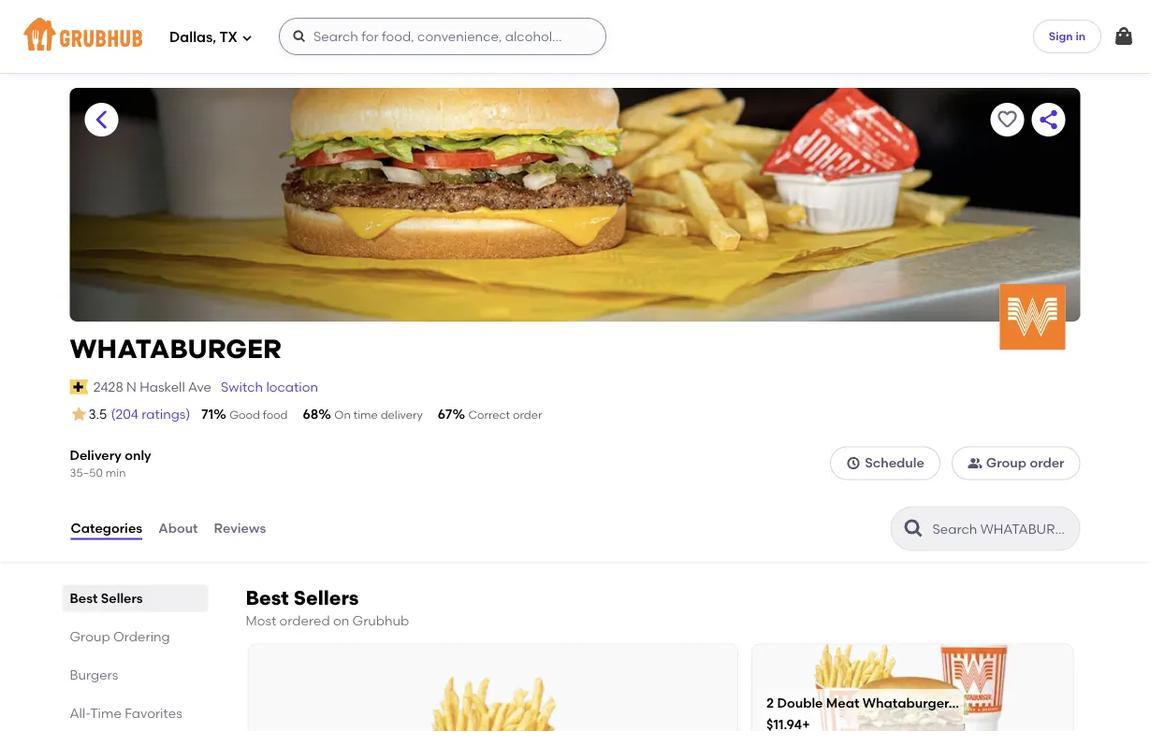 Task type: vqa. For each thing, say whether or not it's contained in the screenshot.
many
no



Task type: describe. For each thing, give the bounding box(es) containing it.
dallas,
[[169, 29, 216, 46]]

whataburger logo image
[[1000, 284, 1065, 350]]

sellers for best sellers
[[101, 591, 143, 607]]

good
[[229, 408, 260, 422]]

1 horizontal spatial svg image
[[292, 29, 307, 44]]

group for group ordering
[[70, 629, 110, 645]]

star icon image
[[70, 405, 88, 424]]

switch location
[[221, 379, 318, 395]]

sign in
[[1049, 29, 1086, 43]]

68
[[303, 407, 319, 423]]

about button
[[157, 495, 199, 563]]

switch
[[221, 379, 263, 395]]

save this restaurant button
[[991, 103, 1024, 137]]

time
[[90, 706, 122, 722]]

switch location button
[[220, 377, 319, 398]]

group order button
[[952, 447, 1080, 480]]

on time delivery
[[334, 408, 423, 422]]

categories button
[[70, 495, 143, 563]]

2 horizontal spatial svg image
[[1113, 25, 1135, 48]]

group for group order
[[986, 455, 1027, 471]]

svg image
[[846, 456, 861, 471]]

schedule button
[[830, 447, 940, 480]]

burgers
[[70, 668, 118, 683]]

whataburger
[[70, 334, 281, 365]]

ordering
[[113, 629, 170, 645]]

reviews
[[214, 521, 266, 537]]

delivery
[[381, 408, 423, 422]]

location
[[266, 379, 318, 395]]

ordered
[[279, 613, 330, 629]]

people icon image
[[967, 456, 982, 471]]

on
[[334, 408, 351, 422]]

2428 n haskell ave
[[93, 379, 211, 395]]

35–50
[[70, 466, 103, 480]]

burgers tab
[[70, 666, 201, 685]]

subscription pass image
[[70, 380, 89, 395]]

2 double meat whataburger...
[[767, 695, 959, 711]]

on
[[333, 613, 349, 629]]

0 horizontal spatial svg image
[[241, 32, 253, 44]]

3.5
[[88, 407, 107, 423]]



Task type: locate. For each thing, give the bounding box(es) containing it.
ave
[[188, 379, 211, 395]]

correct order
[[468, 408, 542, 422]]

71
[[202, 407, 214, 423]]

delivery
[[70, 448, 121, 464]]

best sellers tab
[[70, 589, 201, 609]]

(204
[[111, 407, 138, 423]]

sellers for best sellers most ordered on grubhub
[[294, 586, 359, 610]]

sellers inside "best sellers most ordered on grubhub"
[[294, 586, 359, 610]]

good food
[[229, 408, 288, 422]]

order for correct order
[[513, 408, 542, 422]]

(204 ratings)
[[111, 407, 190, 423]]

0 horizontal spatial group
[[70, 629, 110, 645]]

group inside button
[[986, 455, 1027, 471]]

order for group order
[[1030, 455, 1065, 471]]

dallas, tx
[[169, 29, 238, 46]]

2
[[767, 695, 774, 711]]

group order
[[986, 455, 1065, 471]]

best for best sellers
[[70, 591, 98, 607]]

best
[[246, 586, 289, 610], [70, 591, 98, 607]]

best for best sellers most ordered on grubhub
[[246, 586, 289, 610]]

schedule
[[865, 455, 924, 471]]

order right correct
[[513, 408, 542, 422]]

group inside tab
[[70, 629, 110, 645]]

best inside "best sellers most ordered on grubhub"
[[246, 586, 289, 610]]

caret left icon image
[[90, 109, 113, 131]]

share icon image
[[1037, 109, 1060, 131]]

reviews button
[[213, 495, 267, 563]]

sellers
[[294, 586, 359, 610], [101, 591, 143, 607]]

1 horizontal spatial best
[[246, 586, 289, 610]]

0 horizontal spatial best
[[70, 591, 98, 607]]

group up burgers
[[70, 629, 110, 645]]

sellers up group ordering
[[101, 591, 143, 607]]

group ordering
[[70, 629, 170, 645]]

time
[[353, 408, 378, 422]]

0 horizontal spatial sellers
[[101, 591, 143, 607]]

1 horizontal spatial group
[[986, 455, 1027, 471]]

svg image
[[1113, 25, 1135, 48], [292, 29, 307, 44], [241, 32, 253, 44]]

1 vertical spatial order
[[1030, 455, 1065, 471]]

haskell
[[140, 379, 185, 395]]

order
[[513, 408, 542, 422], [1030, 455, 1065, 471]]

all-
[[70, 706, 90, 722]]

save this restaurant image
[[996, 109, 1019, 131]]

best sellers
[[70, 591, 143, 607]]

sign
[[1049, 29, 1073, 43]]

Search WHATABURGER search field
[[931, 521, 1074, 538]]

best sellers most ordered on grubhub
[[246, 586, 409, 629]]

best up group ordering
[[70, 591, 98, 607]]

tx
[[219, 29, 238, 46]]

correct
[[468, 408, 510, 422]]

search icon image
[[903, 518, 925, 540]]

group right people icon
[[986, 455, 1027, 471]]

n
[[126, 379, 137, 395]]

Search for food, convenience, alcohol... search field
[[279, 18, 606, 55]]

group ordering tab
[[70, 627, 201, 647]]

group
[[986, 455, 1027, 471], [70, 629, 110, 645]]

most
[[246, 613, 276, 629]]

min
[[105, 466, 126, 480]]

order inside button
[[1030, 455, 1065, 471]]

0 horizontal spatial order
[[513, 408, 542, 422]]

best inside tab
[[70, 591, 98, 607]]

sellers up on
[[294, 586, 359, 610]]

about
[[158, 521, 198, 537]]

1 vertical spatial group
[[70, 629, 110, 645]]

all-time favorites tab
[[70, 704, 201, 724]]

67
[[438, 407, 452, 423]]

order right people icon
[[1030, 455, 1065, 471]]

all-time favorites
[[70, 706, 182, 722]]

1 horizontal spatial sellers
[[294, 586, 359, 610]]

meat
[[826, 695, 859, 711]]

2 double meat whataburger... button
[[752, 645, 1073, 732]]

food
[[263, 408, 288, 422]]

in
[[1076, 29, 1086, 43]]

2428 n haskell ave button
[[92, 377, 212, 398]]

double
[[777, 695, 823, 711]]

sellers inside tab
[[101, 591, 143, 607]]

grubhub
[[352, 613, 409, 629]]

0 vertical spatial group
[[986, 455, 1027, 471]]

2428
[[93, 379, 123, 395]]

favorites
[[125, 706, 182, 722]]

whataburger...
[[863, 695, 959, 711]]

sign in button
[[1033, 20, 1101, 53]]

0 vertical spatial order
[[513, 408, 542, 422]]

categories
[[71, 521, 142, 537]]

only
[[125, 448, 151, 464]]

ratings)
[[142, 407, 190, 423]]

1 horizontal spatial order
[[1030, 455, 1065, 471]]

best up the most
[[246, 586, 289, 610]]

delivery only 35–50 min
[[70, 448, 151, 480]]

main navigation navigation
[[0, 0, 1150, 73]]



